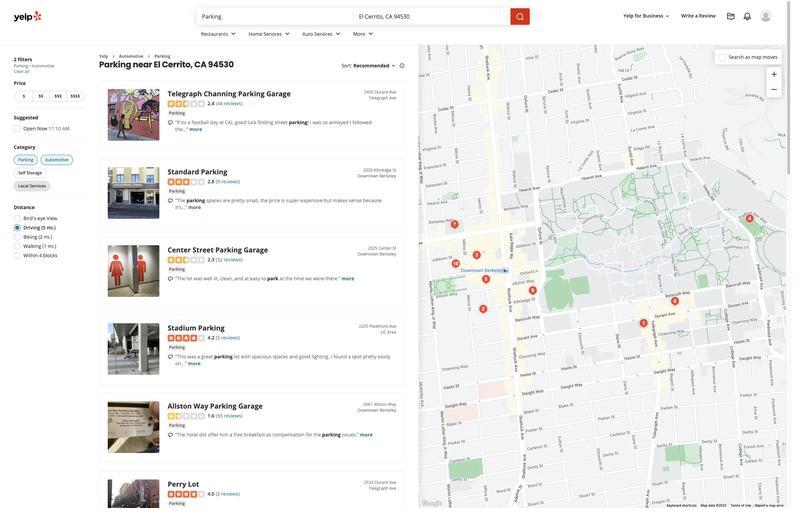 Task type: vqa. For each thing, say whether or not it's contained in the screenshot.
the map to the top
yes



Task type: describe. For each thing, give the bounding box(es) containing it.
parking up the (32 reviews) link at the bottom of the page
[[216, 246, 242, 255]]

center street parking garage
[[168, 246, 268, 255]]

parking link for perry
[[168, 501, 186, 508]]

auto
[[303, 31, 313, 37]]

stadium parking link
[[168, 324, 225, 333]]

parking left "near"
[[99, 59, 131, 70]]

parking left issues."
[[322, 432, 341, 438]]

16 chevron down v2 image for yelp for business
[[665, 13, 671, 19]]

yelp for the "yelp" link
[[99, 53, 108, 59]]

restaurants link
[[196, 25, 243, 45]]

garage for telegraph channing parking garage
[[266, 89, 291, 99]]

a right report
[[767, 504, 768, 508]]

(55 reviews) link
[[216, 412, 243, 420]]

ave for perry lot
[[389, 480, 396, 486]]

perry lot image
[[108, 480, 159, 509]]

1.6 link
[[208, 412, 215, 420]]

16 chevron down v2 image for recommended
[[391, 63, 396, 69]]

(32 reviews)
[[216, 257, 243, 263]]

berkeley for center street parking garage
[[380, 252, 396, 257]]

automotive button
[[41, 155, 73, 165]]

0 horizontal spatial i
[[310, 119, 311, 126]]

$$
[[39, 93, 43, 99]]

©2023
[[716, 504, 727, 508]]

(55
[[216, 413, 223, 420]]

are
[[223, 197, 230, 204]]

reviews) for center street parking garage
[[224, 257, 243, 263]]

a left great
[[197, 354, 200, 360]]

pretty inside spaces are pretty small, the price is super expensive but makes sense because it's..."
[[231, 197, 245, 204]]

garage for center street parking garage
[[244, 246, 268, 255]]

small,
[[246, 197, 259, 204]]

1 horizontal spatial at
[[245, 276, 249, 282]]

map data ©2023
[[701, 504, 727, 508]]

city of berkeley parking meters image
[[449, 257, 463, 271]]

auto services
[[303, 31, 333, 37]]

write
[[682, 13, 694, 19]]

parking up "2.8" link
[[201, 168, 227, 177]]

report
[[756, 504, 766, 508]]

telegraph for perry lot
[[369, 486, 388, 492]]

2 horizontal spatial i
[[350, 119, 351, 126]]

"this was a great parking
[[175, 354, 233, 360]]

0 vertical spatial telegraph channing parking garage image
[[108, 89, 159, 141]]

(9 reviews)
[[216, 179, 240, 185]]

1 horizontal spatial (2
[[216, 491, 220, 498]]

on..."
[[175, 361, 187, 367]]

(32 reviews) link
[[216, 256, 243, 264]]

eye
[[38, 215, 45, 222]]

spaces inside spaces are pretty small, the price is super expensive but makes sense because it's..."
[[206, 197, 222, 204]]

standard parking image inside map region
[[477, 303, 490, 317]]

parking link for allston
[[168, 423, 186, 430]]

google image
[[421, 500, 443, 509]]

downtown for center street parking garage
[[358, 252, 379, 257]]

$ button
[[15, 91, 32, 102]]

reviews) for standard parking
[[221, 179, 240, 185]]

street
[[275, 119, 288, 126]]

parking button for center
[[168, 266, 186, 273]]

4.2 link
[[208, 334, 215, 342]]

map for error
[[769, 504, 776, 508]]

24 chevron down v2 image
[[283, 30, 292, 38]]

services for local services
[[30, 183, 46, 189]]

$$$$ button
[[67, 91, 84, 102]]

2 horizontal spatial at
[[280, 276, 284, 282]]

0 vertical spatial as
[[746, 54, 751, 60]]

0 horizontal spatial and
[[235, 276, 243, 282]]

2.4 star rating image
[[168, 101, 205, 107]]

2450
[[364, 89, 374, 95]]

a inside lot with spacious spaces and good lighting. i found a spot pretty easily on..."
[[348, 354, 351, 360]]

"this
[[175, 354, 186, 360]]

parking right great
[[214, 354, 233, 360]]

parking button for allston
[[168, 423, 186, 430]]

0 vertical spatial good
[[235, 119, 246, 126]]

kittredge
[[374, 168, 392, 173]]

2.3 star rating image
[[168, 257, 205, 264]]

spacious
[[252, 354, 272, 360]]

issues."
[[342, 432, 359, 438]]

street
[[193, 246, 214, 255]]

lot with spacious spaces and good lighting. i found a spot pretty easily on..."
[[175, 354, 391, 367]]

recommended
[[354, 62, 390, 69]]

bird's-
[[23, 215, 38, 222]]

center street parking garage image
[[108, 246, 159, 297]]

well
[[204, 276, 213, 282]]

driving
[[23, 225, 40, 231]]

business
[[643, 13, 664, 19]]

Near text field
[[359, 13, 505, 20]]

auto services link
[[297, 25, 348, 45]]

category
[[14, 144, 35, 151]]

reviews) for stadium parking
[[221, 335, 240, 341]]

walking (1 mi.)
[[23, 243, 56, 250]]

•
[[29, 63, 31, 69]]

2 filters parking • automotive clear all
[[14, 56, 54, 74]]

1 vertical spatial as
[[266, 432, 271, 438]]

lot inside lot with spacious spaces and good lighting. i found a spot pretty easily on..."
[[234, 354, 240, 360]]

(44
[[216, 100, 223, 107]]

projects image
[[727, 12, 735, 21]]

parking button for stadium
[[168, 344, 186, 351]]

lighting.
[[312, 354, 330, 360]]

2533
[[364, 480, 374, 486]]

allston inside 2061 allston way downtown berkeley
[[374, 402, 387, 408]]

parking up (44 reviews) link
[[238, 89, 265, 99]]

lit,
[[214, 276, 219, 282]]

(9
[[216, 179, 220, 185]]

0 vertical spatial group
[[767, 67, 782, 97]]

option group containing distance
[[12, 204, 85, 261]]

biking
[[23, 234, 37, 240]]

walking
[[23, 243, 41, 250]]

makes
[[333, 197, 348, 204]]

spaces are pretty small, the price is super expensive but makes sense because it's..."
[[175, 197, 382, 211]]

2061 allston way downtown berkeley
[[358, 402, 396, 414]]

center inside 2025 center st downtown berkeley
[[379, 246, 392, 252]]

and inside lot with spacious spaces and good lighting. i found a spot pretty easily on..."
[[289, 354, 298, 360]]

4.0
[[208, 491, 215, 498]]

annoyed
[[329, 119, 349, 126]]

1 vertical spatial allston way parking garage image
[[108, 402, 159, 454]]

0 vertical spatial lot
[[187, 276, 192, 282]]

parking inside category group
[[18, 157, 33, 163]]

(9 reviews) link
[[216, 178, 240, 185]]

mi.) for driving (5 mi.)
[[47, 225, 56, 231]]

terms
[[731, 504, 741, 508]]

its
[[181, 119, 186, 126]]

stadium
[[168, 324, 196, 333]]

berkeley for standard parking
[[380, 173, 396, 179]]

did
[[199, 432, 206, 438]]

a right its
[[188, 119, 190, 126]]

4 star rating image
[[168, 492, 205, 498]]

"the for center
[[175, 276, 185, 282]]

(1
[[42, 243, 47, 250]]

to
[[262, 276, 266, 282]]

parking up it's..."
[[187, 197, 205, 204]]

2 vertical spatial was
[[187, 354, 196, 360]]

parking up (55
[[210, 402, 237, 411]]

1 allston from the left
[[168, 402, 192, 411]]

downtown for standard parking
[[358, 173, 379, 179]]

home
[[249, 31, 262, 37]]

a right the write
[[695, 13, 698, 19]]

automotive inside 2 filters parking • automotive clear all
[[32, 63, 54, 69]]

error
[[777, 504, 784, 508]]

category group
[[12, 144, 85, 193]]

none field near
[[359, 13, 505, 20]]

16 speech v2 image for telegraph
[[168, 120, 173, 126]]

2205 piedmont ave uc area
[[359, 324, 396, 336]]

(2 inside option group
[[38, 234, 43, 240]]

1.6 star rating image
[[168, 413, 205, 420]]

parking inside 2 filters parking • automotive clear all
[[14, 63, 28, 69]]

16 speech v2 image for stadium
[[168, 355, 173, 360]]

more right issues."
[[360, 432, 373, 438]]

telegraph for telegraph channing parking garage
[[369, 95, 388, 101]]

2205
[[359, 324, 369, 330]]

! i was so annoyed i followed the..."
[[175, 119, 372, 133]]

2450 durant ave telegraph ave
[[364, 89, 396, 101]]

reviews) for allston way parking garage
[[224, 413, 243, 420]]

perry
[[168, 480, 186, 490]]

2 vertical spatial the
[[314, 432, 321, 438]]

more for telegraph channing parking garage
[[189, 126, 202, 133]]

write a review
[[682, 13, 716, 19]]

business categories element
[[196, 25, 773, 45]]

spaces inside lot with spacious spaces and good lighting. i found a spot pretty easily on..."
[[273, 354, 288, 360]]

shortcuts
[[682, 504, 697, 508]]

reviews) for telegraph channing parking garage
[[224, 100, 243, 107]]

pretty inside lot with spacious spaces and good lighting. i found a spot pretty easily on..."
[[363, 354, 377, 360]]

notifications image
[[744, 12, 752, 21]]

1 horizontal spatial stadium parking image
[[743, 212, 757, 226]]

good inside lot with spacious spaces and good lighting. i found a spot pretty easily on..."
[[299, 354, 311, 360]]

center street parking garage image
[[470, 249, 484, 262]]

allston way parking garage link
[[168, 402, 263, 411]]

search
[[729, 54, 744, 60]]

1 horizontal spatial the
[[285, 276, 293, 282]]

el
[[154, 59, 160, 70]]

2020 kittredge st downtown berkeley
[[358, 168, 396, 179]]

more
[[353, 31, 365, 37]]

search image
[[516, 13, 525, 21]]

mi.) for biking (2 mi.)
[[44, 234, 52, 240]]



Task type: locate. For each thing, give the bounding box(es) containing it.
2 horizontal spatial the
[[314, 432, 321, 438]]

area
[[388, 330, 396, 336]]

berkeley inside 2025 center st downtown berkeley
[[380, 252, 396, 257]]

(5 reviews) link
[[216, 334, 240, 342]]

price
[[14, 80, 26, 86]]

24 chevron down v2 image for restaurants
[[229, 30, 238, 38]]

(2 reviews)
[[216, 491, 240, 498]]

parking button for perry
[[168, 501, 186, 508]]

3 16 speech v2 image from the top
[[168, 433, 173, 438]]

zoom in image
[[770, 70, 779, 78]]

price group
[[14, 80, 85, 103]]

1 ave from the top
[[389, 89, 396, 95]]

services right auto
[[314, 31, 333, 37]]

1 vertical spatial telegraph channing parking garage image
[[637, 317, 651, 331]]

option group
[[12, 204, 85, 261]]

0 horizontal spatial pretty
[[231, 197, 245, 204]]

ave
[[389, 89, 396, 95], [389, 95, 396, 101], [389, 324, 396, 330], [389, 480, 396, 486], [389, 486, 396, 492]]

parking up 4.2 link
[[198, 324, 225, 333]]

(5 reviews)
[[216, 335, 240, 341]]

map for moves
[[752, 54, 762, 60]]

0 horizontal spatial telegraph channing parking garage image
[[108, 89, 159, 141]]

more link down "the parking
[[188, 204, 201, 211]]

because
[[363, 197, 382, 204]]

pretty right are
[[231, 197, 245, 204]]

"if
[[175, 119, 180, 126]]

2 downtown from the top
[[358, 252, 379, 257]]

1 horizontal spatial group
[[767, 67, 782, 97]]

24 chevron down v2 image inside more link
[[367, 30, 375, 38]]

0 horizontal spatial stadium parking image
[[108, 324, 159, 376]]

and right clean,
[[235, 276, 243, 282]]

center street parking garage link
[[168, 246, 268, 255]]

"the for standard
[[175, 197, 185, 204]]

2 allston from the left
[[374, 402, 387, 408]]

channing
[[204, 89, 236, 99]]

more link down "this was a great parking
[[188, 361, 201, 367]]

24 chevron down v2 image inside restaurants link
[[229, 30, 238, 38]]

more link for telegraph channing parking garage
[[189, 126, 202, 133]]

time
[[294, 276, 304, 282]]

clean,
[[220, 276, 233, 282]]

1 vertical spatial automotive
[[32, 63, 54, 69]]

i inside lot with spacious spaces and good lighting. i found a spot pretty easily on..."
[[331, 354, 332, 360]]

services left 24 chevron down v2 icon
[[264, 31, 282, 37]]

24 chevron down v2 image for more
[[367, 30, 375, 38]]

0 horizontal spatial services
[[30, 183, 46, 189]]

2.8 link
[[208, 178, 215, 185]]

lot
[[187, 276, 192, 282], [234, 354, 240, 360]]

automotive
[[119, 53, 144, 59], [32, 63, 54, 69], [45, 157, 68, 163]]

yelp left business
[[624, 13, 634, 19]]

24 chevron down v2 image right 'auto services' on the top of the page
[[334, 30, 342, 38]]

1 vertical spatial map
[[769, 504, 776, 508]]

driving (5 mi.)
[[23, 225, 56, 231]]

durant inside 2450 durant ave telegraph ave
[[375, 89, 388, 95]]

as right search
[[746, 54, 751, 60]]

parking down 2.8 star rating image on the left of the page
[[169, 188, 185, 194]]

was left well
[[194, 276, 202, 282]]

sather gate garage image
[[637, 317, 651, 331]]

24 chevron down v2 image
[[229, 30, 238, 38], [334, 30, 342, 38], [367, 30, 375, 38]]

parking down "1.6 star rating" image
[[169, 423, 185, 429]]

16 chevron right v2 image
[[146, 54, 152, 59]]

way inside 2061 allston way downtown berkeley
[[388, 402, 396, 408]]

good right cal
[[235, 119, 246, 126]]

1 16 speech v2 image from the top
[[168, 120, 173, 126]]

1 horizontal spatial way
[[388, 402, 396, 408]]

parking up "if
[[169, 110, 185, 116]]

0 vertical spatial (2
[[38, 234, 43, 240]]

parking link down 4 star rating image on the bottom of the page
[[168, 501, 186, 508]]

group containing suggested
[[12, 114, 85, 134]]

standard parking image
[[108, 168, 159, 219], [477, 303, 490, 317]]

telegraph
[[168, 89, 202, 99], [369, 95, 388, 101], [369, 486, 388, 492]]

durant
[[375, 89, 388, 95], [375, 480, 388, 486]]

2 vertical spatial "the
[[175, 432, 185, 438]]

1 horizontal spatial none field
[[359, 13, 505, 20]]

open now 11:10 am
[[23, 125, 70, 132]]

clear
[[14, 69, 24, 74]]

$$$
[[55, 93, 62, 99]]

and left lighting.
[[289, 354, 298, 360]]

1 vertical spatial 16 speech v2 image
[[168, 277, 173, 282]]

1 vertical spatial berkeley
[[380, 252, 396, 257]]

yelp link
[[99, 53, 108, 59]]

garage up street
[[266, 89, 291, 99]]

2.3
[[208, 257, 215, 263]]

garage up the easy
[[244, 246, 268, 255]]

allston way parking garage image inside map region
[[479, 273, 493, 287]]

4.2
[[208, 335, 215, 341]]

16 speech v2 image left hotel
[[168, 433, 173, 438]]

durant right 2533
[[375, 480, 388, 486]]

2 vertical spatial downtown
[[358, 408, 379, 414]]

0 vertical spatial for
[[635, 13, 642, 19]]

a right him
[[230, 432, 232, 438]]

oxford parking garage image
[[526, 284, 540, 298]]

2.4 link
[[208, 100, 215, 107]]

more for stadium parking
[[188, 361, 201, 367]]

16 chevron down v2 image inside the yelp for business button
[[665, 13, 671, 19]]

2 "the from the top
[[175, 276, 185, 282]]

lot left with
[[234, 354, 240, 360]]

parking button down 4 star rating image on the bottom of the page
[[168, 501, 186, 508]]

3 ave from the top
[[389, 324, 396, 330]]

2.8
[[208, 179, 215, 185]]

parking button for telegraph
[[168, 110, 186, 117]]

parking button down 2.3 star rating image
[[168, 266, 186, 273]]

2 horizontal spatial services
[[314, 31, 333, 37]]

ave for stadium parking
[[389, 324, 396, 330]]

more link for standard parking
[[188, 204, 201, 211]]

ave for telegraph channing parking garage
[[389, 89, 396, 95]]

1 vertical spatial 16 chevron down v2 image
[[391, 63, 396, 69]]

yelp inside button
[[624, 13, 634, 19]]

2020
[[363, 168, 373, 173]]

parking link for telegraph
[[168, 110, 186, 117]]

at left the easy
[[245, 276, 249, 282]]

1 vertical spatial the
[[285, 276, 293, 282]]

16 speech v2 image left "this
[[168, 355, 173, 360]]

parking button up "if
[[168, 110, 186, 117]]

0 horizontal spatial group
[[12, 114, 85, 134]]

1 vertical spatial downtown
[[358, 252, 379, 257]]

data
[[709, 504, 716, 508]]

zoom out image
[[770, 85, 779, 94]]

parking link up "this
[[168, 344, 186, 351]]

yelp for business button
[[621, 10, 673, 22]]

garage for allston way parking garage
[[238, 402, 263, 411]]

berkeley right 2061
[[380, 408, 396, 414]]

more link for allston way parking garage
[[360, 432, 373, 438]]

downtown for allston way parking garage
[[358, 408, 379, 414]]

was right "this
[[187, 354, 196, 360]]

0 horizontal spatial yelp
[[99, 53, 108, 59]]

downtown inside 2061 allston way downtown berkeley
[[358, 408, 379, 414]]

st
[[393, 168, 396, 173], [393, 246, 396, 252]]

parking button down "1.6 star rating" image
[[168, 423, 186, 430]]

0 vertical spatial automotive
[[119, 53, 144, 59]]

parking right 16 chevron right v2 icon
[[155, 53, 170, 59]]

parking down filters
[[14, 63, 28, 69]]

more down "this was a great parking
[[188, 361, 201, 367]]

reviews) right (55
[[224, 413, 243, 420]]

0 vertical spatial downtown
[[358, 173, 379, 179]]

but
[[324, 197, 332, 204]]

parking link for standard
[[168, 188, 186, 195]]

1 horizontal spatial standard parking image
[[477, 303, 490, 317]]

1 vertical spatial spaces
[[273, 354, 288, 360]]

0 horizontal spatial (2
[[38, 234, 43, 240]]

0 vertical spatial stadium parking image
[[743, 212, 757, 226]]

parking link down "1.6 star rating" image
[[168, 423, 186, 430]]

was for well
[[194, 276, 202, 282]]

parking button down 2.8 star rating image on the left of the page
[[168, 188, 186, 195]]

telegraph channing parking garage image
[[108, 89, 159, 141], [637, 317, 651, 331]]

$$$$
[[71, 93, 80, 99]]

1 24 chevron down v2 image from the left
[[229, 30, 238, 38]]

1 vertical spatial and
[[289, 354, 298, 360]]

the
[[260, 197, 268, 204], [285, 276, 293, 282], [314, 432, 321, 438]]

2 24 chevron down v2 image from the left
[[334, 30, 342, 38]]

yelp for yelp for business
[[624, 13, 634, 19]]

(55 reviews)
[[216, 413, 243, 420]]

16 speech v2 image
[[168, 120, 173, 126], [168, 355, 173, 360]]

0 horizontal spatial allston way parking garage image
[[108, 402, 159, 454]]

1 horizontal spatial lot
[[234, 354, 240, 360]]

more link right there."
[[342, 276, 355, 282]]

it's..."
[[175, 204, 187, 211]]

durant inside '2533 durant ave telegraph ave'
[[375, 480, 388, 486]]

(5 right 4.2
[[216, 335, 220, 341]]

2 horizontal spatial 24 chevron down v2 image
[[367, 30, 375, 38]]

a
[[695, 13, 698, 19], [188, 119, 190, 126], [197, 354, 200, 360], [348, 354, 351, 360], [230, 432, 232, 438], [767, 504, 768, 508]]

more for standard parking
[[188, 204, 201, 211]]

cal
[[225, 119, 234, 126]]

0 horizontal spatial 16 chevron down v2 image
[[391, 63, 396, 69]]

we
[[305, 276, 312, 282]]

16 speech v2 image for center
[[168, 277, 173, 282]]

1 vertical spatial good
[[299, 354, 311, 360]]

automotive up self storage button
[[45, 157, 68, 163]]

allston right 2061
[[374, 402, 387, 408]]

24 chevron down v2 image for auto services
[[334, 30, 342, 38]]

st inside 2020 kittredge st downtown berkeley
[[393, 168, 396, 173]]

2 berkeley from the top
[[380, 252, 396, 257]]

(5 inside option group
[[41, 225, 46, 231]]

1 vertical spatial (5
[[216, 335, 220, 341]]

services down storage
[[30, 183, 46, 189]]

at right park
[[280, 276, 284, 282]]

services for auto services
[[314, 31, 333, 37]]

"the down 2.3 star rating image
[[175, 276, 185, 282]]

piedmont
[[370, 324, 388, 330]]

2 center from the left
[[379, 246, 392, 252]]

1 horizontal spatial services
[[264, 31, 282, 37]]

telegraph channing parking garage link
[[168, 89, 291, 99]]

st right 2025
[[393, 246, 396, 252]]

group
[[767, 67, 782, 97], [12, 114, 85, 134]]

the..."
[[175, 126, 188, 133]]

telegraph channing parking garage
[[168, 89, 291, 99]]

parking down category at the left top of page
[[18, 157, 33, 163]]

None search field
[[197, 8, 531, 25]]

1 vertical spatial for
[[306, 432, 312, 438]]

write a review link
[[679, 10, 719, 22]]

4
[[39, 252, 42, 259]]

more right there."
[[342, 276, 355, 282]]

underhill parking & field image
[[448, 218, 462, 232]]

is
[[282, 197, 285, 204]]

parking up "this
[[169, 345, 185, 351]]

1 none field from the left
[[202, 13, 348, 20]]

review
[[700, 13, 716, 19]]

parking button inside category group
[[14, 155, 38, 165]]

good
[[235, 119, 246, 126], [299, 354, 311, 360]]

reviews) right (9
[[221, 179, 240, 185]]

16 speech v2 image down 2.3 star rating image
[[168, 277, 173, 282]]

2 vertical spatial 16 speech v2 image
[[168, 433, 173, 438]]

open
[[23, 125, 36, 132]]

1 horizontal spatial yelp
[[624, 13, 634, 19]]

1 horizontal spatial for
[[635, 13, 642, 19]]

3 downtown from the top
[[358, 408, 379, 414]]

parking button for standard
[[168, 188, 186, 195]]

0 horizontal spatial as
[[266, 432, 271, 438]]

berkeley inside 2061 allston way downtown berkeley
[[380, 408, 396, 414]]

Find text field
[[202, 13, 348, 20]]

3 "the from the top
[[175, 432, 185, 438]]

1 vertical spatial lot
[[234, 354, 240, 360]]

way up 1.6 link
[[194, 402, 208, 411]]

1 horizontal spatial (5
[[216, 335, 220, 341]]

1 vertical spatial (2
[[216, 491, 220, 498]]

cerrito,
[[162, 59, 193, 70]]

compensation
[[273, 432, 305, 438]]

with
[[241, 354, 251, 360]]

24 chevron down v2 image right restaurants
[[229, 30, 238, 38]]

1 durant from the top
[[375, 89, 388, 95]]

parking down 2.3 star rating image
[[169, 267, 185, 272]]

ca
[[194, 59, 207, 70]]

price
[[269, 197, 280, 204]]

more link for stadium parking
[[188, 361, 201, 367]]

1 berkeley from the top
[[380, 173, 396, 179]]

ave inside "2205 piedmont ave uc area"
[[389, 324, 396, 330]]

2 16 speech v2 image from the top
[[168, 277, 173, 282]]

at
[[219, 119, 224, 126], [245, 276, 249, 282], [280, 276, 284, 282]]

!
[[308, 119, 309, 126]]

perry lot link
[[168, 480, 199, 490]]

"the
[[175, 197, 185, 204], [175, 276, 185, 282], [175, 432, 185, 438]]

0 horizontal spatial standard parking image
[[108, 168, 159, 219]]

2.8 star rating image
[[168, 179, 205, 186]]

parking link down 2.3 star rating image
[[168, 266, 186, 273]]

1 vertical spatial pretty
[[363, 354, 377, 360]]

easily
[[378, 354, 391, 360]]

standard parking link
[[168, 168, 227, 177]]

0 horizontal spatial the
[[260, 197, 268, 204]]

16 chevron down v2 image
[[665, 13, 671, 19], [391, 63, 396, 69]]

reviews) right 4.2
[[221, 335, 240, 341]]

2 vertical spatial berkeley
[[380, 408, 396, 414]]

garage up (55 reviews) link
[[238, 402, 263, 411]]

parking link for stadium
[[168, 344, 186, 351]]

0 vertical spatial and
[[235, 276, 243, 282]]

parking link up "if
[[168, 110, 186, 117]]

1 vertical spatial garage
[[244, 246, 268, 255]]

reviews) down telegraph channing parking garage
[[224, 100, 243, 107]]

(2
[[38, 234, 43, 240], [216, 491, 220, 498]]

0 horizontal spatial none field
[[202, 13, 348, 20]]

reviews) right 4.0
[[221, 491, 240, 498]]

tyler b. image
[[760, 9, 773, 22]]

i left found
[[331, 354, 332, 360]]

reviews) for perry lot
[[221, 491, 240, 498]]

"the for allston
[[175, 432, 185, 438]]

0 vertical spatial the
[[260, 197, 268, 204]]

perry lot
[[168, 480, 199, 490]]

none field find
[[202, 13, 348, 20]]

0 vertical spatial st
[[393, 168, 396, 173]]

1 horizontal spatial as
[[746, 54, 751, 60]]

center right 2025
[[379, 246, 392, 252]]

16 chevron down v2 image left 16 info v2 icon
[[391, 63, 396, 69]]

parking down 4 star rating image on the bottom of the page
[[169, 501, 185, 507]]

1 horizontal spatial map
[[769, 504, 776, 508]]

durant for perry lot
[[375, 480, 388, 486]]

for left business
[[635, 13, 642, 19]]

st inside 2025 center st downtown berkeley
[[393, 246, 396, 252]]

0 horizontal spatial at
[[219, 119, 224, 126]]

i right '!'
[[310, 119, 311, 126]]

durant right "2450"
[[375, 89, 388, 95]]

was for so
[[313, 119, 321, 126]]

at right day
[[219, 119, 224, 126]]

near
[[133, 59, 152, 70]]

0 horizontal spatial (5
[[41, 225, 46, 231]]

more link down football
[[189, 126, 202, 133]]

mi.) up '(1'
[[44, 234, 52, 240]]

downtown inside 2020 kittredge st downtown berkeley
[[358, 173, 379, 179]]

1 vertical spatial stadium parking image
[[108, 324, 159, 376]]

park
[[267, 276, 279, 282]]

2 vertical spatial mi.)
[[48, 243, 56, 250]]

16 speech v2 image for standard
[[168, 198, 173, 204]]

user actions element
[[618, 9, 782, 51]]

lot left well
[[187, 276, 192, 282]]

1 horizontal spatial allston way parking garage image
[[479, 273, 493, 287]]

0 vertical spatial mi.)
[[47, 225, 56, 231]]

self storage button
[[14, 168, 46, 178]]

within 4 blocks
[[23, 252, 57, 259]]

reviews) right (32
[[224, 257, 243, 263]]

0 horizontal spatial allston
[[168, 402, 192, 411]]

st for standard parking
[[393, 168, 396, 173]]

the right compensation
[[314, 432, 321, 438]]

2 durant from the top
[[375, 480, 388, 486]]

0 vertical spatial 16 chevron down v2 image
[[665, 13, 671, 19]]

1 horizontal spatial pretty
[[363, 354, 377, 360]]

16 info v2 image
[[400, 63, 405, 69]]

1 16 speech v2 image from the top
[[168, 198, 173, 204]]

(44 reviews)
[[216, 100, 243, 107]]

was inside ! i was so annoyed i followed the..."
[[313, 119, 321, 126]]

1 horizontal spatial 24 chevron down v2 image
[[334, 30, 342, 38]]

0 vertical spatial allston way parking garage image
[[479, 273, 493, 287]]

for right compensation
[[306, 432, 312, 438]]

berkeley for allston way parking garage
[[380, 408, 396, 414]]

16 speech v2 image
[[168, 198, 173, 204], [168, 277, 173, 282], [168, 433, 173, 438]]

None field
[[202, 13, 348, 20], [359, 13, 505, 20]]

2 16 speech v2 image from the top
[[168, 355, 173, 360]]

parking right street
[[289, 119, 308, 126]]

now
[[37, 125, 47, 132]]

moves
[[763, 54, 778, 60]]

1 st from the top
[[393, 168, 396, 173]]

found
[[334, 354, 347, 360]]

allston way parking garage image
[[479, 273, 493, 287], [108, 402, 159, 454]]

1 "the from the top
[[175, 197, 185, 204]]

0 vertical spatial durant
[[375, 89, 388, 95]]

16 speech v2 image left "if
[[168, 120, 173, 126]]

a left spot
[[348, 354, 351, 360]]

telegraph inside 2450 durant ave telegraph ave
[[369, 95, 388, 101]]

mi.) right '(1'
[[48, 243, 56, 250]]

downtown inside 2025 center st downtown berkeley
[[358, 252, 379, 257]]

search as map moves
[[729, 54, 778, 60]]

2 st from the top
[[393, 246, 396, 252]]

"if its a football day at cal good luck finding street parking
[[175, 119, 308, 126]]

biking (2 mi.)
[[23, 234, 52, 240]]

yelp left 16 chevron right v2 image
[[99, 53, 108, 59]]

16 speech v2 image for allston
[[168, 433, 173, 438]]

parking link for center
[[168, 266, 186, 273]]

1 vertical spatial durant
[[375, 480, 388, 486]]

telegraph inside '2533 durant ave telegraph ave'
[[369, 486, 388, 492]]

1 center from the left
[[168, 246, 191, 255]]

more link for center street parking garage
[[342, 276, 355, 282]]

st for center street parking garage
[[393, 246, 396, 252]]

94530
[[208, 59, 234, 70]]

5 ave from the top
[[389, 486, 396, 492]]

st right kittredge at the left top of the page
[[393, 168, 396, 173]]

1 way from the left
[[194, 402, 208, 411]]

1 vertical spatial standard parking image
[[477, 303, 490, 317]]

center up 2.3 star rating image
[[168, 246, 191, 255]]

0 horizontal spatial good
[[235, 119, 246, 126]]

0 vertical spatial 16 speech v2 image
[[168, 198, 173, 204]]

0 horizontal spatial for
[[306, 432, 312, 438]]

4.2 star rating image
[[168, 335, 205, 342]]

for
[[635, 13, 642, 19], [306, 432, 312, 438]]

berkeley right the 2020 in the top of the page
[[380, 173, 396, 179]]

berkeley inside 2020 kittredge st downtown berkeley
[[380, 173, 396, 179]]

map region
[[350, 0, 791, 509]]

1 vertical spatial "the
[[175, 276, 185, 282]]

0 horizontal spatial map
[[752, 54, 762, 60]]

0 vertical spatial spaces
[[206, 197, 222, 204]]

1 horizontal spatial spaces
[[273, 354, 288, 360]]

good left lighting.
[[299, 354, 311, 360]]

automotive right 16 chevron right v2 image
[[119, 53, 144, 59]]

"the up it's..."
[[175, 197, 185, 204]]

1 vertical spatial 16 speech v2 image
[[168, 355, 173, 360]]

2 vertical spatial automotive
[[45, 157, 68, 163]]

map left moves
[[752, 54, 762, 60]]

i left 'followed'
[[350, 119, 351, 126]]

were
[[313, 276, 324, 282]]

mi.) for walking (1 mi.)
[[48, 243, 56, 250]]

there."
[[326, 276, 341, 282]]

3 berkeley from the top
[[380, 408, 396, 414]]

0 vertical spatial yelp
[[624, 13, 634, 19]]

for inside button
[[635, 13, 642, 19]]

1 horizontal spatial i
[[331, 354, 332, 360]]

0 vertical spatial "the
[[175, 197, 185, 204]]

automotive inside button
[[45, 157, 68, 163]]

allston
[[168, 402, 192, 411], [374, 402, 387, 408]]

and
[[235, 276, 243, 282], [289, 354, 298, 360]]

2 none field from the left
[[359, 13, 505, 20]]

football
[[192, 119, 209, 126]]

parking link right 16 chevron right v2 icon
[[155, 53, 170, 59]]

16 chevron down v2 image inside recommended popup button
[[391, 63, 396, 69]]

1 horizontal spatial good
[[299, 354, 311, 360]]

0 horizontal spatial center
[[168, 246, 191, 255]]

"the hotel did offer him a free breakfast as compensation for the parking issues." more
[[175, 432, 373, 438]]

3 24 chevron down v2 image from the left
[[367, 30, 375, 38]]

1 horizontal spatial telegraph channing parking garage image
[[637, 317, 651, 331]]

1 vertical spatial mi.)
[[44, 234, 52, 240]]

0 horizontal spatial 24 chevron down v2 image
[[229, 30, 238, 38]]

terms of use link
[[731, 504, 751, 508]]

1 downtown from the top
[[358, 173, 379, 179]]

all
[[25, 69, 29, 74]]

24 chevron down v2 image inside auto services link
[[334, 30, 342, 38]]

0 vertical spatial was
[[313, 119, 321, 126]]

stadium parking image
[[743, 212, 757, 226], [108, 324, 159, 376]]

16 chevron right v2 image
[[111, 54, 116, 59]]

perry lot image
[[668, 295, 682, 309]]

services for home services
[[264, 31, 282, 37]]

0 vertical spatial standard parking image
[[108, 168, 159, 219]]

services inside "button"
[[30, 183, 46, 189]]

offer
[[208, 432, 219, 438]]

durant for telegraph channing parking garage
[[375, 89, 388, 95]]

2025 center st downtown berkeley
[[358, 246, 396, 257]]

more down "the parking
[[188, 204, 201, 211]]

the inside spaces are pretty small, the price is super expensive but makes sense because it's..."
[[260, 197, 268, 204]]

2 way from the left
[[388, 402, 396, 408]]

map left error
[[769, 504, 776, 508]]

was left so
[[313, 119, 321, 126]]

map
[[701, 504, 708, 508]]

1 horizontal spatial and
[[289, 354, 298, 360]]

4 ave from the top
[[389, 480, 396, 486]]

2 ave from the top
[[389, 95, 396, 101]]



